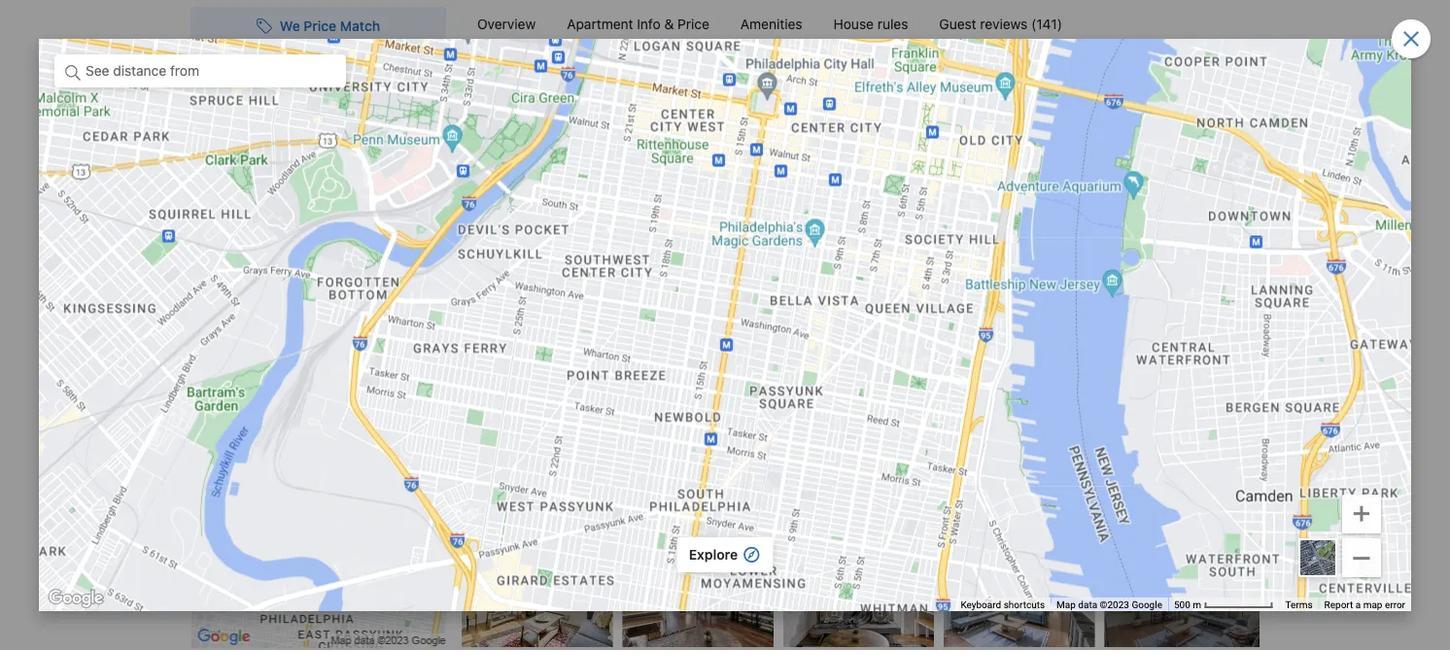 Task type: vqa. For each thing, say whether or not it's contained in the screenshot.
m
yes



Task type: describe. For each thing, give the bounding box(es) containing it.
scored 8.8 element
[[1209, 432, 1240, 463]]

+45 photos
[[1135, 584, 1229, 604]]

close
[[730, 93, 792, 121]]

koi
[[1141, 303, 1158, 317]]

check-out date
[[206, 228, 291, 242]]

bedrm,
[[588, 93, 665, 121]]

0 vertical spatial the
[[1023, 272, 1045, 287]]

gym,
[[670, 93, 725, 121]]

explore
[[689, 547, 738, 563]]

0 horizontal spatial america
[[898, 163, 949, 179]]

reserve your apartment stay button
[[1044, 58, 1260, 93]]

–
[[953, 163, 961, 179]]

on
[[315, 579, 331, 595]]

500 m button
[[1168, 598, 1280, 612]]

nice-
[[1092, 318, 1122, 332]]

keyboard shortcuts button
[[961, 598, 1045, 612]]

city.
[[1061, 287, 1085, 302]]

1 vertical spatial was
[[1083, 333, 1106, 348]]

traveling
[[244, 386, 291, 400]]

& for apartments
[[299, 361, 307, 374]]

reserve your apartment stay
[[1059, 68, 1244, 84]]

141
[[1138, 231, 1157, 245]]

(141)
[[1032, 16, 1062, 32]]

philadelphia,
[[644, 163, 723, 179]]

report a map error
[[1325, 599, 1406, 611]]

1 horizontal spatial the
[[1167, 272, 1186, 287]]

0 horizontal spatial of
[[882, 163, 894, 179]]

name:
[[322, 110, 356, 123]]

map view dialog
[[0, 0, 1450, 650]]

0 horizontal spatial a
[[1081, 318, 1088, 332]]

1 horizontal spatial america
[[1192, 387, 1237, 400]]

500
[[1174, 599, 1191, 611]]

the location was nice in the middle of the city. it has a courtyard with amazing ponds and koi fish. they also have a nice-sized gym. the unit itself was big and welcoming.
[[1023, 272, 1229, 348]]

next image
[[1242, 305, 1254, 317]]

guest reviews (141)
[[939, 16, 1062, 32]]

1 horizontal spatial the
[[1189, 318, 1212, 332]]

entire
[[224, 361, 255, 374]]

0 vertical spatial and
[[1116, 303, 1138, 317]]

show
[[276, 579, 311, 595]]

0 horizontal spatial states
[[838, 163, 878, 179]]

to
[[797, 93, 819, 121]]

0 horizontal spatial united
[[793, 163, 834, 179]]

for
[[294, 386, 310, 400]]

check- for in
[[206, 170, 246, 184]]

attractions
[[462, 124, 583, 152]]

search button
[[206, 413, 431, 460]]

overview
[[477, 16, 536, 32]]

great
[[965, 163, 1002, 179]]

photos
[[1173, 584, 1229, 604]]

stay inside reserve your apartment stay button
[[1217, 68, 1244, 84]]

i'm traveling for work
[[224, 386, 339, 400]]

homes
[[259, 361, 295, 374]]

+45
[[1135, 584, 1169, 604]]

broad
[[553, 163, 590, 179]]

click to open map view image
[[462, 160, 476, 183]]

reserve
[[1059, 68, 1111, 84]]

welcoming.
[[1156, 333, 1223, 348]]

great location - show map button
[[965, 163, 1140, 179]]

map for show on map
[[335, 579, 363, 595]]

8.8
[[1214, 438, 1236, 457]]

courtyard
[[1134, 287, 1191, 302]]

i'm
[[224, 386, 240, 400]]

house rules
[[834, 16, 908, 32]]

0 vertical spatial location
[[1005, 163, 1059, 179]]

2
[[568, 93, 583, 121]]

also
[[1023, 318, 1047, 332]]

rules
[[878, 16, 908, 32]]

1 horizontal spatial united
[[1100, 387, 1136, 400]]

data
[[1078, 599, 1098, 611]]

apartment
[[1147, 68, 1214, 84]]

shortcuts
[[1004, 599, 1045, 611]]

wednesday, december 27, 2023
[[242, 196, 445, 212]]

price
[[678, 16, 709, 32]]

night
[[219, 287, 247, 300]]

-
[[1062, 163, 1069, 179]]

keyboard
[[961, 599, 1001, 611]]

map region
[[0, 0, 1450, 650]]

©2023
[[1100, 599, 1130, 611]]

date for check-out date
[[267, 228, 291, 242]]

amenities
[[741, 16, 803, 32]]

december for wednesday,
[[322, 196, 387, 212]]

0 horizontal spatial the
[[1038, 287, 1057, 302]]

google
[[1132, 599, 1163, 611]]

_ link
[[1343, 526, 1381, 577]]

1 vertical spatial and
[[1131, 333, 1153, 348]]

1100
[[480, 163, 509, 179]]

2023 for wednesday, december 27, 2023
[[412, 196, 445, 212]]

google image
[[44, 586, 108, 611]]

apartment
[[567, 16, 633, 32]]

destination/property name:
[[206, 110, 356, 123]]



Task type: locate. For each thing, give the bounding box(es) containing it.
guest
[[939, 16, 977, 32]]

1 vertical spatial reviews
[[1160, 231, 1202, 245]]

+45 photos link
[[1105, 541, 1260, 648]]

2023 right 27,
[[412, 196, 445, 212]]

1 vertical spatial december
[[287, 254, 352, 270]]

0 vertical spatial of
[[882, 163, 894, 179]]

1 horizontal spatial a
[[1124, 287, 1131, 302]]

sleeps 6! 2 bedrm, gym, close to major attractions
[[462, 93, 885, 152]]

the up amazing
[[1023, 272, 1045, 287]]

and up sized
[[1116, 303, 1138, 317]]

_
[[1354, 526, 1370, 563]]

america up the 8.8
[[1192, 387, 1237, 400]]

0 horizontal spatial the
[[1023, 272, 1045, 287]]

keyboard shortcuts
[[961, 599, 1045, 611]]

search
[[206, 79, 267, 102], [294, 427, 343, 446]]

0 vertical spatial states
[[838, 163, 878, 179]]

have
[[1050, 318, 1078, 332]]

check- up 27
[[206, 170, 246, 184]]

check- down 27
[[206, 228, 246, 242]]

1 vertical spatial of
[[1023, 287, 1035, 302]]

the up amazing
[[1038, 287, 1057, 302]]

of inside the location was nice in the middle of the city. it has a courtyard with amazing ponds and koi fish. they also have a nice-sized gym. the unit itself was big and welcoming.
[[1023, 287, 1035, 302]]

8.0
[[1213, 219, 1236, 238]]

apartment info & price
[[567, 16, 709, 32]]

1 vertical spatial america
[[1192, 387, 1237, 400]]

map
[[1057, 599, 1076, 611]]

2-night stay
[[206, 287, 273, 300]]

search down "work"
[[294, 427, 343, 446]]

middle
[[1190, 272, 1229, 287]]

0 horizontal spatial map
[[335, 579, 363, 595]]

big
[[1109, 333, 1127, 348]]

+
[[1352, 493, 1372, 530]]

december left 29,
[[287, 254, 352, 270]]

map inside the 'search' section
[[335, 579, 363, 595]]

1 vertical spatial united
[[1100, 387, 1136, 400]]

location
[[1005, 163, 1059, 179], [1049, 272, 1095, 287]]

29,
[[356, 254, 376, 270]]

1 horizontal spatial &
[[664, 16, 674, 32]]

entire homes & apartments
[[224, 361, 373, 374]]

2023 for friday, december 29, 2023
[[379, 254, 412, 270]]

See distance from search field
[[54, 54, 346, 87]]

0 vertical spatial december
[[322, 196, 387, 212]]

a
[[1124, 287, 1131, 302], [1081, 318, 1088, 332], [1356, 599, 1361, 611]]

0 vertical spatial 2023
[[412, 196, 445, 212]]

1 vertical spatial stay
[[250, 287, 273, 300]]

states down major
[[838, 163, 878, 179]]

a right has on the top right of the page
[[1124, 287, 1131, 302]]

sized
[[1122, 318, 1153, 332]]

map inside dialog
[[1364, 599, 1383, 611]]

19146,
[[748, 163, 789, 179]]

1 horizontal spatial search
[[294, 427, 343, 446]]

check- for out
[[206, 228, 246, 242]]

was up has on the top right of the page
[[1099, 272, 1122, 287]]

terms
[[1286, 599, 1313, 611]]

1 vertical spatial the
[[1189, 318, 1212, 332]]

friday, december 29, 2023
[[242, 254, 412, 270]]

house rules link
[[818, 0, 924, 50]]

in inside the 'search' section
[[246, 170, 256, 184]]

search up destination/property
[[206, 79, 267, 102]]

2 horizontal spatial a
[[1356, 599, 1361, 611]]

a down ponds
[[1081, 318, 1088, 332]]

1 horizontal spatial map
[[1111, 163, 1140, 179]]

map right 'on'
[[335, 579, 363, 595]]

show on map
[[276, 579, 363, 595]]

0 vertical spatial search
[[206, 79, 267, 102]]

of left –
[[882, 163, 894, 179]]

0 vertical spatial united
[[793, 163, 834, 179]]

& for price
[[664, 16, 674, 32]]

1 vertical spatial check-
[[206, 228, 246, 242]]

500 m
[[1174, 599, 1204, 611]]

27,
[[391, 196, 409, 212]]

& inside the 'search' section
[[299, 361, 307, 374]]

amazing
[[1023, 303, 1072, 317]]

destination/property
[[206, 110, 319, 123]]

map left error
[[1364, 599, 1383, 611]]

0 horizontal spatial stay
[[250, 287, 273, 300]]

in inside the location was nice in the middle of the city. it has a courtyard with amazing ponds and koi fish. they also have a nice-sized gym. the unit itself was big and welcoming.
[[1153, 272, 1164, 287]]

apartment info & price link
[[551, 0, 725, 50]]

2023 right 29,
[[379, 254, 412, 270]]

in up the wednesday, at the top of the page
[[246, 170, 256, 184]]

1 vertical spatial in
[[1153, 272, 1164, 287]]

reviews inside very good 141 reviews
[[1160, 231, 1202, 245]]

0 vertical spatial &
[[664, 16, 674, 32]]

0 vertical spatial check-
[[206, 170, 246, 184]]

your
[[1115, 68, 1143, 84]]

house
[[834, 16, 874, 32]]

1 vertical spatial 2023
[[379, 254, 412, 270]]

show
[[1072, 163, 1108, 179]]

1 vertical spatial search
[[294, 427, 343, 446]]

pa
[[727, 163, 744, 179]]

0 horizontal spatial search
[[206, 79, 267, 102]]

has
[[1100, 287, 1120, 302]]

in up courtyard
[[1153, 272, 1164, 287]]

it
[[1088, 287, 1096, 302]]

1 vertical spatial location
[[1049, 272, 1095, 287]]

1 vertical spatial a
[[1081, 318, 1088, 332]]

m
[[1193, 599, 1202, 611]]

major
[[824, 93, 885, 121]]

2 horizontal spatial of
[[1178, 387, 1189, 400]]

1 vertical spatial &
[[299, 361, 307, 374]]

date for check-in date
[[259, 170, 283, 184]]

good
[[1163, 213, 1202, 231]]

apartments
[[310, 361, 373, 374]]

december for friday,
[[287, 254, 352, 270]]

0 vertical spatial date
[[259, 170, 283, 184]]

& right info
[[664, 16, 674, 32]]

0 horizontal spatial &
[[299, 361, 307, 374]]

south
[[513, 163, 549, 179]]

and down sized
[[1131, 333, 1153, 348]]

location up city.
[[1049, 272, 1095, 287]]

search section
[[183, 0, 454, 650]]

date right out
[[267, 228, 291, 242]]

reviews down good
[[1160, 231, 1202, 245]]

0 horizontal spatial in
[[246, 170, 256, 184]]

with
[[1195, 287, 1219, 302]]

the down they
[[1189, 318, 1212, 332]]

0 vertical spatial was
[[1099, 272, 1122, 287]]

2 vertical spatial map
[[1364, 599, 1383, 611]]

0 vertical spatial a
[[1124, 287, 1131, 302]]

0 vertical spatial reviews
[[980, 16, 1028, 32]]

work
[[313, 386, 339, 400]]

of up amazing
[[1023, 287, 1035, 302]]

staff
[[1015, 439, 1048, 455]]

1 vertical spatial states
[[1140, 387, 1175, 400]]

states down welcoming.
[[1140, 387, 1175, 400]]

0 vertical spatial map
[[1111, 163, 1140, 179]]

2 check- from the top
[[206, 228, 246, 242]]

of down welcoming.
[[1178, 387, 1189, 400]]

1 horizontal spatial states
[[1140, 387, 1175, 400]]

1 horizontal spatial reviews
[[1160, 231, 1202, 245]]

0 horizontal spatial reviews
[[980, 16, 1028, 32]]

united
[[793, 163, 834, 179], [1100, 387, 1136, 400]]

the up courtyard
[[1167, 272, 1186, 287]]

map right show
[[1111, 163, 1140, 179]]

2 horizontal spatial map
[[1364, 599, 1383, 611]]

1 check- from the top
[[206, 170, 246, 184]]

united down big
[[1100, 387, 1136, 400]]

& up for
[[299, 361, 307, 374]]

location inside the location was nice in the middle of the city. it has a courtyard with amazing ponds and koi fish. they also have a nice-sized gym. the unit itself was big and welcoming.
[[1049, 272, 1095, 287]]

guest reviews (141) link
[[924, 0, 1078, 50]]

check-
[[206, 170, 246, 184], [206, 228, 246, 242]]

6!
[[540, 93, 564, 121]]

1 horizontal spatial of
[[1023, 287, 1035, 302]]

date up the wednesday, at the top of the page
[[259, 170, 283, 184]]

december
[[322, 196, 387, 212], [287, 254, 352, 270]]

valign  initial image
[[470, 58, 493, 82]]

united right the 19146,
[[793, 163, 834, 179]]

search inside search button
[[294, 427, 343, 446]]

1100 south broad street., philadelphia, pa 19146, united states of america – great location - show map
[[480, 163, 1140, 179]]

very
[[1126, 213, 1159, 231]]

reviews left (141)
[[980, 16, 1028, 32]]

show on map button
[[191, 491, 448, 650], [261, 570, 378, 605]]

previous image
[[1001, 305, 1013, 317]]

0 vertical spatial america
[[898, 163, 949, 179]]

was down the nice- at right
[[1083, 333, 1106, 348]]

2 vertical spatial of
[[1178, 387, 1189, 400]]

date
[[259, 170, 283, 184], [267, 228, 291, 242]]

gym.
[[1157, 318, 1186, 332]]

+ _
[[1352, 493, 1372, 563]]

stay right night
[[250, 287, 273, 300]]

0 vertical spatial in
[[246, 170, 256, 184]]

wednesday,
[[242, 196, 318, 212]]

map for report a map error
[[1364, 599, 1383, 611]]

reviews
[[980, 16, 1028, 32], [1160, 231, 1202, 245]]

check-in date
[[206, 170, 283, 184]]

rated very good element
[[1015, 210, 1202, 233]]

sleeps
[[462, 93, 536, 121]]

1 horizontal spatial in
[[1153, 272, 1164, 287]]

scored 8 element
[[1209, 213, 1240, 244]]

1 vertical spatial map
[[335, 579, 363, 595]]

1 horizontal spatial stay
[[1217, 68, 1244, 84]]

a inside dialog
[[1356, 599, 1361, 611]]

ponds
[[1076, 303, 1112, 317]]

a right report
[[1356, 599, 1361, 611]]

+ link
[[1343, 493, 1381, 534]]

fish.
[[1162, 303, 1187, 317]]

stay inside the 'search' section
[[250, 287, 273, 300]]

they
[[1190, 303, 1219, 317]]

america left –
[[898, 163, 949, 179]]

1 vertical spatial date
[[267, 228, 291, 242]]

december left 27,
[[322, 196, 387, 212]]

2 vertical spatial a
[[1356, 599, 1361, 611]]

0 vertical spatial stay
[[1217, 68, 1244, 84]]

location left '-'
[[1005, 163, 1059, 179]]

itself
[[1050, 333, 1079, 348]]

map data ©2023 google
[[1057, 599, 1163, 611]]

stay right apartment
[[1217, 68, 1244, 84]]

2-
[[206, 287, 219, 300]]

27
[[220, 201, 230, 211]]

map
[[1111, 163, 1140, 179], [335, 579, 363, 595], [1364, 599, 1383, 611]]



